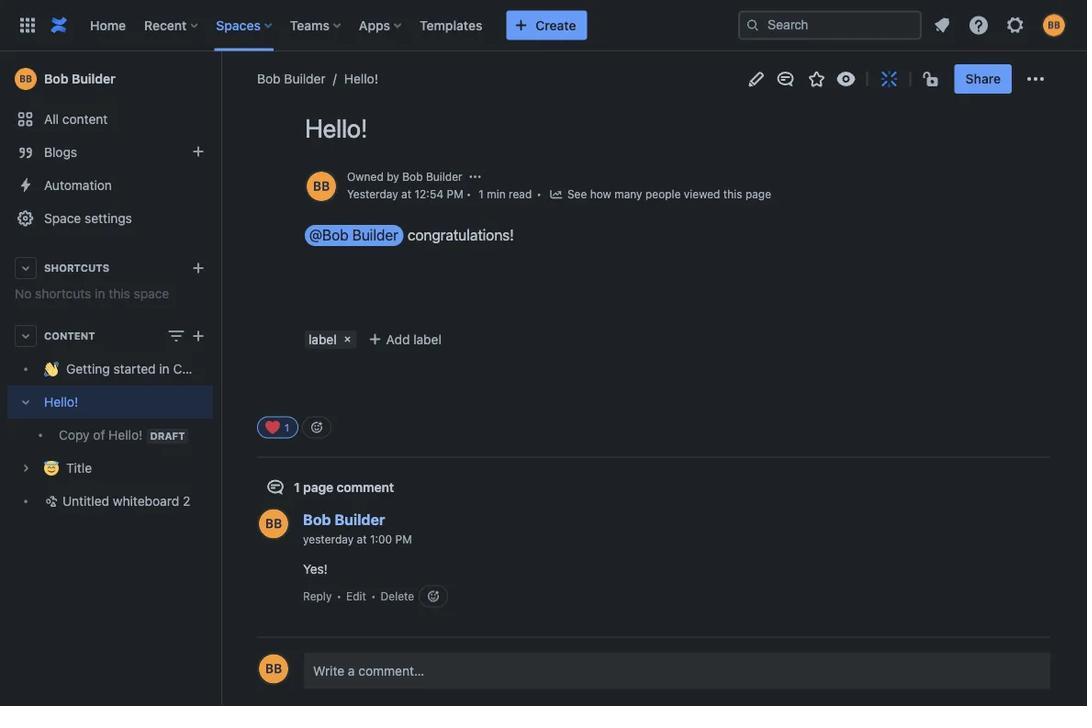 Task type: locate. For each thing, give the bounding box(es) containing it.
0 horizontal spatial 1
[[284, 422, 290, 434]]

home link
[[85, 11, 131, 40]]

all content
[[44, 112, 108, 127]]

1 vertical spatial hello! link
[[7, 386, 213, 419]]

yesterday inside comment by bob builder comment
[[303, 533, 354, 546]]

see how many people viewed this page button
[[549, 186, 772, 204]]

1 for 1 min read
[[479, 188, 484, 201]]

yesterday
[[347, 188, 399, 201], [303, 533, 354, 546]]

yesterday down "owned"
[[347, 188, 399, 201]]

0 vertical spatial pm
[[447, 188, 464, 201]]

blogs
[[44, 145, 77, 160]]

yesterday up yes!
[[303, 533, 354, 546]]

0 horizontal spatial hello! link
[[7, 386, 213, 419]]

see
[[568, 188, 587, 201]]

collapse sidebar image
[[200, 61, 241, 97]]

share button
[[955, 64, 1013, 94]]

0 horizontal spatial pm
[[396, 533, 412, 546]]

Add label text field
[[363, 330, 506, 349]]

shortcuts
[[35, 286, 91, 301]]

bob right collapse sidebar image
[[257, 71, 281, 86]]

1 right comment count icon at the bottom left of the page
[[294, 480, 300, 495]]

congratulations!
[[408, 226, 514, 243]]

at left 1:00 on the left
[[357, 533, 367, 546]]

tree
[[7, 353, 241, 518]]

yesterday at 12:54 pm
[[347, 188, 464, 201]]

draft
[[150, 430, 185, 442]]

getting started in confluence
[[66, 362, 241, 377]]

home
[[90, 17, 126, 33]]

page right comment count icon at the bottom left of the page
[[303, 480, 334, 495]]

write
[[313, 663, 345, 678]]

create content image
[[187, 325, 209, 347]]

whiteboard
[[113, 494, 179, 509]]

1 vertical spatial 1
[[284, 422, 290, 434]]

bob builder image down comment count icon at the bottom left of the page
[[259, 509, 289, 539]]

0 horizontal spatial at
[[357, 533, 367, 546]]

pm
[[447, 188, 464, 201], [396, 533, 412, 546]]

teams
[[290, 17, 330, 33]]

builder up 12:54
[[426, 170, 463, 183]]

1 vertical spatial page
[[303, 480, 334, 495]]

in for shortcuts
[[95, 286, 105, 301]]

pm for yesterday at 12:54 pm
[[447, 188, 464, 201]]

notification icon image
[[932, 14, 954, 36]]

bob builder up all content
[[44, 71, 116, 86]]

1 label from the left
[[309, 332, 337, 347]]

this down shortcuts dropdown button
[[109, 286, 130, 301]]

0 vertical spatial page
[[746, 188, 772, 201]]

1 horizontal spatial label
[[414, 332, 442, 347]]

create button
[[507, 11, 588, 40]]

bob builder image
[[259, 509, 289, 539], [259, 654, 289, 684]]

1 vertical spatial this
[[109, 286, 130, 301]]

1 vertical spatial at
[[357, 533, 367, 546]]

12:54
[[415, 188, 444, 201]]

by
[[387, 170, 400, 183]]

content
[[62, 112, 108, 127]]

this inside space element
[[109, 286, 130, 301]]

1 vertical spatial pm
[[396, 533, 412, 546]]

pm for yesterday at 1:00 pm
[[396, 533, 412, 546]]

add reaction image
[[310, 420, 324, 435]]

0 vertical spatial at
[[402, 188, 412, 201]]

people
[[646, 188, 681, 201]]

0 vertical spatial hello! link
[[326, 70, 379, 88]]

space
[[134, 286, 169, 301]]

1:00
[[370, 533, 392, 546]]

2 horizontal spatial 1
[[479, 188, 484, 201]]

in
[[95, 286, 105, 301], [159, 362, 170, 377]]

bob down 1 page comment
[[303, 511, 331, 528]]

@bob builder button
[[305, 225, 404, 246]]

at down owned by bob builder
[[402, 188, 412, 201]]

hello!
[[344, 71, 379, 86], [305, 113, 368, 143], [44, 395, 78, 410], [109, 427, 143, 443]]

1 bob builder image from the top
[[259, 509, 289, 539]]

shortcuts
[[44, 262, 109, 274]]

bob
[[44, 71, 68, 86], [257, 71, 281, 86], [403, 170, 423, 183], [303, 511, 331, 528]]

in inside getting started in confluence link
[[159, 362, 170, 377]]

1 vertical spatial in
[[159, 362, 170, 377]]

label right the add
[[414, 332, 442, 347]]

builder inside comment
[[335, 511, 386, 528]]

bob up all
[[44, 71, 68, 86]]

tree item containing hello!
[[7, 386, 213, 452]]

at
[[402, 188, 412, 201], [357, 533, 367, 546]]

global element
[[11, 0, 735, 51]]

appswitcher icon image
[[17, 14, 39, 36]]

2
[[183, 494, 190, 509]]

bob builder inside space element
[[44, 71, 116, 86]]

hello! link up of
[[7, 386, 213, 419]]

banner
[[0, 0, 1088, 51]]

0 horizontal spatial this
[[109, 286, 130, 301]]

2 vertical spatial 1
[[294, 480, 300, 495]]

1 horizontal spatial this
[[724, 188, 743, 201]]

yes!
[[303, 561, 328, 576]]

in down shortcuts dropdown button
[[95, 286, 105, 301]]

read
[[509, 188, 532, 201]]

this right viewed
[[724, 188, 743, 201]]

hello! link
[[326, 70, 379, 88], [7, 386, 213, 419]]

owned
[[347, 170, 384, 183]]

pm inside comment by bob builder comment
[[396, 533, 412, 546]]

recent
[[144, 17, 187, 33]]

hello! link down global element
[[326, 70, 379, 88]]

builder right @bob
[[353, 226, 399, 243]]

bob builder link
[[7, 61, 213, 97], [257, 70, 326, 88], [403, 170, 463, 183], [303, 511, 386, 528]]

recent button
[[139, 11, 205, 40]]

0 vertical spatial yesterday
[[347, 188, 399, 201]]

bob builder up yesterday at 1:00 pm
[[303, 511, 386, 528]]

0 horizontal spatial page
[[303, 480, 334, 495]]

1 horizontal spatial in
[[159, 362, 170, 377]]

0 horizontal spatial label
[[309, 332, 337, 347]]

copy
[[59, 427, 90, 443]]

pm right 1:00 on the left
[[396, 533, 412, 546]]

0 vertical spatial in
[[95, 286, 105, 301]]

clear image
[[341, 332, 355, 347]]

Search field
[[739, 11, 922, 40]]

2 label from the left
[[414, 332, 442, 347]]

0 vertical spatial this
[[724, 188, 743, 201]]

hello! right of
[[109, 427, 143, 443]]

add
[[387, 332, 410, 347]]

1
[[479, 188, 484, 201], [284, 422, 290, 434], [294, 480, 300, 495]]

@bob builder congratulations!
[[309, 226, 518, 243]]

1 horizontal spatial hello! link
[[326, 70, 379, 88]]

1 horizontal spatial 1
[[294, 480, 300, 495]]

1 horizontal spatial pm
[[447, 188, 464, 201]]

0 vertical spatial 1
[[479, 188, 484, 201]]

0 vertical spatial bob builder image
[[259, 509, 289, 539]]

label left clear image
[[309, 332, 337, 347]]

builder up yesterday at 1:00 pm
[[335, 511, 386, 528]]

1 for 1 page comment
[[294, 480, 300, 495]]

builder
[[72, 71, 116, 86], [284, 71, 326, 86], [426, 170, 463, 183], [353, 226, 399, 243], [335, 511, 386, 528]]

label
[[309, 332, 337, 347], [414, 332, 442, 347]]

tree item
[[7, 386, 213, 452]]

quick summary image
[[879, 68, 901, 90]]

1 vertical spatial yesterday
[[303, 533, 354, 546]]

1 left min
[[479, 188, 484, 201]]

comment…
[[359, 663, 425, 678]]

1 inside 1 button
[[284, 422, 290, 434]]

bob builder image left "write"
[[259, 654, 289, 684]]

in right "started"
[[159, 362, 170, 377]]

bob builder
[[44, 71, 116, 86], [257, 71, 326, 86], [303, 511, 386, 528]]

owned by bob builder
[[347, 170, 463, 183]]

settings
[[85, 211, 132, 226]]

1 vertical spatial bob builder image
[[259, 654, 289, 684]]

tree containing getting started in confluence
[[7, 353, 241, 518]]

more actions image
[[1025, 68, 1047, 90]]

page right viewed
[[746, 188, 772, 201]]

builder up content
[[72, 71, 116, 86]]

page
[[746, 188, 772, 201], [303, 480, 334, 495]]

bob builder down teams
[[257, 71, 326, 86]]

space
[[44, 211, 81, 226]]

1 right :heart: image
[[284, 422, 290, 434]]

pm right 12:54
[[447, 188, 464, 201]]

1 horizontal spatial at
[[402, 188, 412, 201]]

at inside comment by bob builder comment
[[357, 533, 367, 546]]

spaces
[[216, 17, 261, 33]]

at for 1:00
[[357, 533, 367, 546]]

bob builder link down teams
[[257, 70, 326, 88]]

0 horizontal spatial in
[[95, 286, 105, 301]]

write a comment… button
[[304, 653, 1051, 689]]

automation
[[44, 178, 112, 193]]

bob inside comment
[[303, 511, 331, 528]]

:heart: image
[[266, 421, 280, 435]]

many
[[615, 188, 643, 201]]

shortcuts button
[[7, 252, 213, 285]]

confluence
[[173, 362, 241, 377]]

1 horizontal spatial page
[[746, 188, 772, 201]]



Task type: describe. For each thing, give the bounding box(es) containing it.
add label
[[387, 332, 442, 347]]

copy link to comment image
[[409, 532, 424, 547]]

title
[[66, 461, 92, 476]]

settings icon image
[[1005, 14, 1027, 36]]

untitled
[[62, 494, 109, 509]]

star image
[[806, 68, 828, 90]]

bob builder inside comment
[[303, 511, 386, 528]]

space element
[[0, 51, 241, 707]]

at for 12:54
[[402, 188, 412, 201]]

add shortcut image
[[187, 257, 209, 279]]

content
[[44, 330, 95, 342]]

create
[[536, 17, 577, 33]]

label link
[[305, 330, 339, 349]]

create a blog image
[[187, 141, 209, 163]]

edit link
[[346, 589, 367, 604]]

hello! up copy
[[44, 395, 78, 410]]

stop watching image
[[836, 68, 858, 90]]

space settings
[[44, 211, 132, 226]]

bob inside space element
[[44, 71, 68, 86]]

space settings link
[[7, 202, 213, 235]]

bob builder link up all content link
[[7, 61, 213, 97]]

bob builder image
[[307, 172, 336, 201]]

no
[[15, 286, 32, 301]]

teams button
[[285, 11, 348, 40]]

confluence image
[[48, 14, 70, 36]]

apps button
[[354, 11, 409, 40]]

delete link
[[381, 589, 415, 604]]

manage page ownership image
[[468, 169, 483, 184]]

label inside 'label' link
[[309, 332, 337, 347]]

started
[[113, 362, 156, 377]]

how
[[591, 188, 612, 201]]

min
[[487, 188, 506, 201]]

all
[[44, 112, 59, 127]]

tree item inside tree
[[7, 386, 213, 452]]

getting started in confluence link
[[7, 353, 241, 386]]

hello! down global element
[[344, 71, 379, 86]]

:heart: image
[[266, 421, 280, 435]]

see how many people viewed this page
[[568, 188, 772, 201]]

change view image
[[165, 325, 187, 347]]

reply
[[303, 590, 332, 603]]

page inside see how many people viewed this page button
[[746, 188, 772, 201]]

tree inside space element
[[7, 353, 241, 518]]

help icon image
[[968, 14, 990, 36]]

title link
[[7, 452, 213, 485]]

yesterday for yesterday at 1:00 pm
[[303, 533, 354, 546]]

edit this page image
[[746, 68, 768, 90]]

banner containing home
[[0, 0, 1088, 51]]

templates link
[[414, 11, 488, 40]]

viewed
[[684, 188, 721, 201]]

comment count icon image
[[257, 476, 287, 498]]

1 min read
[[479, 188, 532, 201]]

bob builder link up yesterday at 1:00 pm
[[303, 511, 386, 528]]

apps
[[359, 17, 391, 33]]

@bob
[[309, 226, 349, 243]]

copy of hello! draft
[[59, 427, 185, 443]]

confluence image
[[48, 14, 70, 36]]

this inside button
[[724, 188, 743, 201]]

bob builder link up 12:54
[[403, 170, 463, 183]]

1 page comment
[[294, 480, 394, 495]]

no restrictions image
[[922, 68, 944, 90]]

hello! up "owned"
[[305, 113, 368, 143]]

1 for 1
[[284, 422, 290, 434]]

1 button
[[257, 417, 299, 439]]

untitled whiteboard 2 link
[[7, 485, 213, 518]]

share
[[966, 71, 1002, 86]]

comment
[[337, 480, 394, 495]]

builder down teams
[[284, 71, 326, 86]]

edit
[[346, 590, 367, 603]]

of
[[93, 427, 105, 443]]

automation link
[[7, 169, 213, 202]]

write a comment…
[[313, 663, 425, 678]]

in for started
[[159, 362, 170, 377]]

a
[[348, 663, 355, 678]]

no shortcuts in this space
[[15, 286, 169, 301]]

all content link
[[7, 103, 213, 136]]

delete
[[381, 590, 415, 603]]

blogs link
[[7, 136, 213, 169]]

bob up the 'yesterday at 12:54 pm'
[[403, 170, 423, 183]]

yesterday at 1:00 pm
[[303, 533, 412, 546]]

spaces button
[[211, 11, 279, 40]]

templates
[[420, 17, 483, 33]]

builder inside space element
[[72, 71, 116, 86]]

comment by bob builder comment
[[257, 508, 1051, 615]]

reply link
[[303, 589, 332, 604]]

2 bob builder image from the top
[[259, 654, 289, 684]]

getting
[[66, 362, 110, 377]]

search image
[[746, 18, 761, 33]]

untitled whiteboard 2
[[62, 494, 190, 509]]

content button
[[7, 320, 213, 353]]

yesterday for yesterday at 12:54 pm
[[347, 188, 399, 201]]

add reaction image
[[426, 589, 441, 604]]



Task type: vqa. For each thing, say whether or not it's contained in the screenshot.
trial
no



